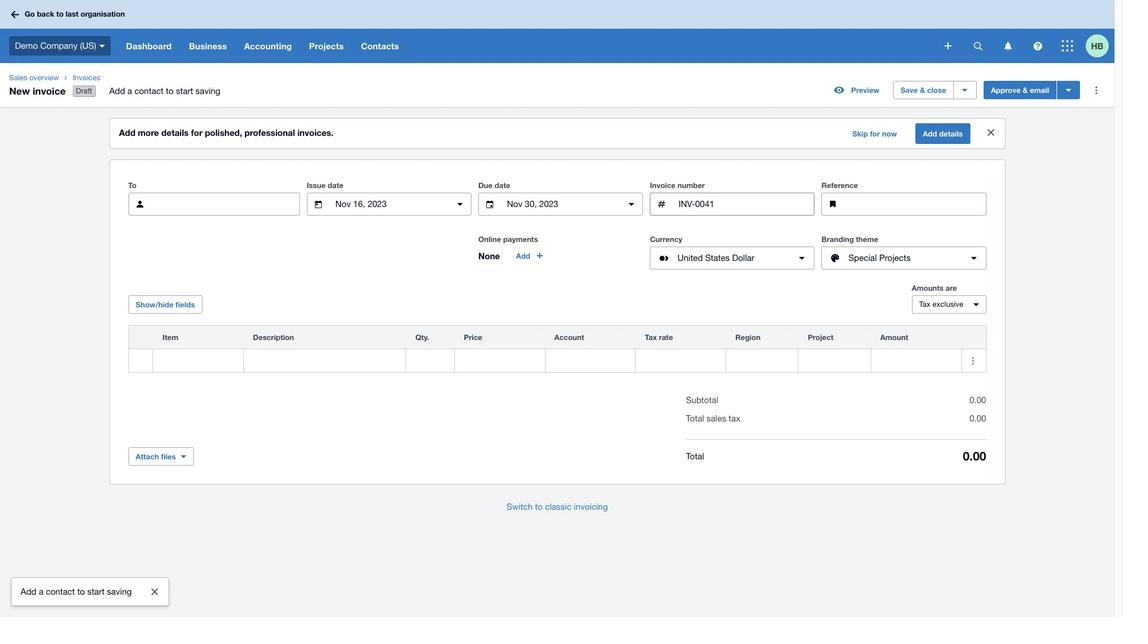 Task type: describe. For each thing, give the bounding box(es) containing it.
sales
[[707, 414, 726, 423]]

business
[[189, 41, 227, 51]]

tax for tax rate
[[645, 333, 657, 342]]

total for total
[[686, 451, 704, 461]]

item
[[163, 333, 178, 342]]

contacts
[[361, 41, 399, 51]]

exclusive
[[933, 300, 964, 309]]

1 horizontal spatial start
[[176, 86, 193, 96]]

Price field
[[455, 350, 545, 372]]

email
[[1030, 86, 1049, 95]]

amounts are
[[912, 283, 957, 293]]

professional
[[245, 127, 295, 138]]

online payments
[[478, 235, 538, 244]]

approve & email
[[991, 86, 1049, 95]]

none field inside invoice line item list element
[[153, 349, 243, 372]]

business button
[[180, 29, 236, 63]]

(us)
[[80, 41, 96, 50]]

to inside banner
[[56, 9, 64, 19]]

date for due date
[[495, 181, 510, 190]]

demo company (us)
[[15, 41, 96, 50]]

date for issue date
[[328, 181, 344, 190]]

dollar
[[732, 253, 755, 263]]

to
[[128, 181, 137, 190]]

rate
[[659, 333, 673, 342]]

0 horizontal spatial for
[[191, 127, 203, 138]]

close image for add more details for polished, professional invoices.
[[980, 121, 1003, 144]]

add more details for polished, professional invoices. status
[[110, 119, 1005, 149]]

dashboard
[[126, 41, 172, 51]]

a inside status
[[39, 587, 43, 597]]

reference
[[822, 181, 858, 190]]

banner containing hb
[[0, 0, 1115, 63]]

1 horizontal spatial contact
[[134, 86, 164, 96]]

more
[[138, 127, 159, 138]]

due
[[478, 181, 493, 190]]

0.00 for total sales tax
[[970, 414, 986, 423]]

now
[[882, 129, 897, 138]]

0 horizontal spatial details
[[161, 127, 189, 138]]

overview
[[29, 73, 59, 82]]

add a contact to start saving status
[[11, 578, 168, 606]]

invoice line item list element
[[128, 325, 987, 373]]

qty.
[[415, 333, 429, 342]]

svg image inside go back to last organisation link
[[11, 11, 19, 18]]

more line item options image
[[962, 349, 985, 372]]

invoice number element
[[650, 193, 815, 216]]

approve
[[991, 86, 1021, 95]]

attach
[[136, 452, 159, 461]]

save & close
[[901, 86, 946, 95]]

issue
[[307, 181, 326, 190]]

are
[[946, 283, 957, 293]]

Description text field
[[244, 350, 406, 372]]

files
[[161, 452, 176, 461]]

svg image inside demo company (us) popup button
[[99, 45, 105, 47]]

united
[[678, 253, 703, 263]]

preview button
[[827, 81, 887, 99]]

To text field
[[156, 193, 299, 215]]

invoice
[[650, 181, 676, 190]]

new
[[9, 85, 30, 97]]

add details button
[[916, 123, 970, 144]]

special projects button
[[822, 247, 987, 270]]

to inside button
[[535, 502, 543, 512]]

description
[[253, 333, 294, 342]]

switch to classic invoicing
[[507, 502, 608, 512]]

subtotal
[[686, 395, 718, 405]]

show/hide fields
[[136, 300, 195, 309]]

currency
[[650, 235, 683, 244]]

switch
[[507, 502, 533, 512]]

last
[[66, 9, 79, 19]]

states
[[705, 253, 730, 263]]

united states dollar
[[678, 253, 755, 263]]

more date options image
[[620, 193, 643, 216]]

draft
[[76, 87, 92, 95]]

more invoice options image
[[1085, 79, 1108, 102]]

none
[[478, 251, 500, 261]]

navigation inside banner
[[117, 29, 937, 63]]

add inside button
[[923, 129, 937, 138]]

& for email
[[1023, 86, 1028, 95]]

hb button
[[1086, 29, 1115, 63]]

Invoice number text field
[[678, 193, 814, 215]]

sales overview
[[9, 73, 59, 82]]

add a contact to start saving inside status
[[21, 587, 132, 597]]

Issue date text field
[[334, 193, 444, 215]]

save
[[901, 86, 918, 95]]

attach files
[[136, 452, 176, 461]]

to inside status
[[77, 587, 85, 597]]

total sales tax
[[686, 414, 741, 423]]

show/hide fields button
[[128, 296, 202, 314]]

go back to last organisation
[[25, 9, 125, 19]]

2 vertical spatial 0.00
[[963, 449, 987, 464]]

branding theme
[[822, 235, 879, 244]]

contact element
[[128, 193, 300, 216]]

switch to classic invoicing button
[[498, 496, 617, 519]]

save & close button
[[893, 81, 954, 99]]



Task type: locate. For each thing, give the bounding box(es) containing it.
tax left rate
[[645, 333, 657, 342]]

invoicing
[[574, 502, 608, 512]]

0 vertical spatial projects
[[309, 41, 344, 51]]

tax
[[919, 300, 931, 309], [645, 333, 657, 342]]

projects right the special
[[879, 253, 911, 263]]

0 horizontal spatial svg image
[[11, 11, 19, 18]]

sales
[[9, 73, 27, 82]]

approve & email button
[[984, 81, 1057, 99]]

add inside button
[[516, 251, 530, 261]]

tax rate
[[645, 333, 673, 342]]

2 & from the left
[[1023, 86, 1028, 95]]

None field
[[153, 349, 243, 372]]

projects inside popup button
[[309, 41, 344, 51]]

1 horizontal spatial for
[[870, 129, 880, 138]]

0 horizontal spatial a
[[39, 587, 43, 597]]

1 horizontal spatial svg image
[[99, 45, 105, 47]]

issue date
[[307, 181, 344, 190]]

0 vertical spatial a
[[127, 86, 132, 96]]

0 horizontal spatial contact
[[46, 587, 75, 597]]

theme
[[856, 235, 879, 244]]

projects button
[[301, 29, 353, 63]]

tax inside invoice line item list element
[[645, 333, 657, 342]]

1 vertical spatial close image
[[143, 581, 166, 604]]

account
[[555, 333, 584, 342]]

1 & from the left
[[920, 86, 925, 95]]

project
[[808, 333, 834, 342]]

1 horizontal spatial date
[[495, 181, 510, 190]]

payments
[[503, 235, 538, 244]]

polished,
[[205, 127, 242, 138]]

1 vertical spatial projects
[[879, 253, 911, 263]]

price
[[464, 333, 482, 342]]

skip for now button
[[846, 125, 904, 143]]

details down close
[[939, 129, 963, 138]]

0 vertical spatial saving
[[196, 86, 220, 96]]

2 date from the left
[[495, 181, 510, 190]]

svg image left go
[[11, 11, 19, 18]]

skip
[[853, 129, 868, 138]]

& for close
[[920, 86, 925, 95]]

amount
[[881, 333, 908, 342]]

0 horizontal spatial &
[[920, 86, 925, 95]]

contact inside add a contact to start saving status
[[46, 587, 75, 597]]

for
[[191, 127, 203, 138], [870, 129, 880, 138]]

tax down amounts
[[919, 300, 931, 309]]

add
[[109, 86, 125, 96], [119, 127, 135, 138], [923, 129, 937, 138], [516, 251, 530, 261], [21, 587, 36, 597]]

&
[[920, 86, 925, 95], [1023, 86, 1028, 95]]

start inside status
[[87, 587, 105, 597]]

0 horizontal spatial date
[[328, 181, 344, 190]]

1 vertical spatial 0.00
[[970, 414, 986, 423]]

0.00 for subtotal
[[970, 395, 986, 405]]

demo company (us) button
[[0, 29, 117, 63]]

invoices.
[[297, 127, 334, 138]]

2 horizontal spatial svg image
[[1062, 40, 1073, 52]]

0.00
[[970, 395, 986, 405], [970, 414, 986, 423], [963, 449, 987, 464]]

add more details for polished, professional invoices.
[[119, 127, 334, 138]]

total down the subtotal
[[686, 414, 704, 423]]

1 horizontal spatial saving
[[196, 86, 220, 96]]

navigation containing dashboard
[[117, 29, 937, 63]]

1 horizontal spatial projects
[[879, 253, 911, 263]]

for inside button
[[870, 129, 880, 138]]

skip for now
[[853, 129, 897, 138]]

contacts button
[[353, 29, 408, 63]]

total down the total sales tax in the bottom of the page
[[686, 451, 704, 461]]

0 vertical spatial start
[[176, 86, 193, 96]]

projects left contacts dropdown button
[[309, 41, 344, 51]]

show/hide
[[136, 300, 174, 309]]

add details
[[923, 129, 963, 138]]

0 vertical spatial 0.00
[[970, 395, 986, 405]]

more date options image
[[449, 193, 472, 216]]

go back to last organisation link
[[7, 4, 132, 25]]

1 vertical spatial tax
[[645, 333, 657, 342]]

organisation
[[81, 9, 125, 19]]

invoices link
[[68, 72, 230, 84]]

for left polished,
[[191, 127, 203, 138]]

region
[[736, 333, 761, 342]]

special projects
[[849, 253, 911, 263]]

2 total from the top
[[686, 451, 704, 461]]

sales overview link
[[5, 72, 64, 84]]

1 vertical spatial contact
[[46, 587, 75, 597]]

number
[[678, 181, 705, 190]]

more line item options element
[[962, 326, 986, 349]]

invoices
[[73, 73, 100, 82]]

details inside button
[[939, 129, 963, 138]]

0 horizontal spatial saving
[[107, 587, 132, 597]]

a
[[127, 86, 132, 96], [39, 587, 43, 597]]

svg image
[[11, 11, 19, 18], [1062, 40, 1073, 52], [99, 45, 105, 47]]

projects
[[309, 41, 344, 51], [879, 253, 911, 263]]

online
[[478, 235, 501, 244]]

date right "due"
[[495, 181, 510, 190]]

0 vertical spatial add a contact to start saving
[[109, 86, 220, 96]]

new invoice
[[9, 85, 66, 97]]

accounting
[[244, 41, 292, 51]]

1 total from the top
[[686, 414, 704, 423]]

invoice
[[33, 85, 66, 97]]

add a contact to start saving
[[109, 86, 220, 96], [21, 587, 132, 597]]

hb
[[1091, 40, 1104, 51]]

0 horizontal spatial close image
[[143, 581, 166, 604]]

close image inside add more details for polished, professional invoices. status
[[980, 121, 1003, 144]]

1 vertical spatial saving
[[107, 587, 132, 597]]

& right "save"
[[920, 86, 925, 95]]

attach files button
[[128, 448, 194, 466]]

0 vertical spatial tax
[[919, 300, 931, 309]]

navigation
[[117, 29, 937, 63]]

1 horizontal spatial close image
[[980, 121, 1003, 144]]

1 horizontal spatial &
[[1023, 86, 1028, 95]]

0 vertical spatial contact
[[134, 86, 164, 96]]

1 vertical spatial a
[[39, 587, 43, 597]]

company
[[40, 41, 78, 50]]

close image for add a contact to start saving
[[143, 581, 166, 604]]

1 vertical spatial total
[[686, 451, 704, 461]]

due date
[[478, 181, 510, 190]]

add button
[[509, 247, 551, 265]]

close image
[[980, 121, 1003, 144], [143, 581, 166, 604]]

special
[[849, 253, 877, 263]]

0 horizontal spatial start
[[87, 587, 105, 597]]

branding
[[822, 235, 854, 244]]

tax exclusive
[[919, 300, 964, 309]]

svg image
[[974, 42, 982, 50], [1004, 42, 1012, 50], [1034, 42, 1042, 50], [945, 42, 952, 49]]

united states dollar button
[[650, 247, 815, 270]]

1 horizontal spatial tax
[[919, 300, 931, 309]]

back
[[37, 9, 54, 19]]

1 horizontal spatial a
[[127, 86, 132, 96]]

for left now
[[870, 129, 880, 138]]

tax inside popup button
[[919, 300, 931, 309]]

close
[[927, 86, 946, 95]]

date right issue
[[328, 181, 344, 190]]

banner
[[0, 0, 1115, 63]]

tax
[[729, 414, 741, 423]]

go
[[25, 9, 35, 19]]

invoice number
[[650, 181, 705, 190]]

dashboard link
[[117, 29, 180, 63]]

accounting button
[[236, 29, 301, 63]]

0 vertical spatial total
[[686, 414, 704, 423]]

fields
[[176, 300, 195, 309]]

classic
[[545, 502, 572, 512]]

total
[[686, 414, 704, 423], [686, 451, 704, 461]]

projects inside 'popup button'
[[879, 253, 911, 263]]

total for total sales tax
[[686, 414, 704, 423]]

preview
[[851, 86, 880, 95]]

1 vertical spatial start
[[87, 587, 105, 597]]

details
[[161, 127, 189, 138], [939, 129, 963, 138]]

demo
[[15, 41, 38, 50]]

0 horizontal spatial projects
[[309, 41, 344, 51]]

svg image left hb
[[1062, 40, 1073, 52]]

svg image right (us)
[[99, 45, 105, 47]]

Due date text field
[[506, 193, 616, 215]]

0 horizontal spatial tax
[[645, 333, 657, 342]]

1 date from the left
[[328, 181, 344, 190]]

close image inside add a contact to start saving status
[[143, 581, 166, 604]]

1 vertical spatial add a contact to start saving
[[21, 587, 132, 597]]

& left email
[[1023, 86, 1028, 95]]

details right more
[[161, 127, 189, 138]]

Reference text field
[[849, 193, 986, 215]]

0 vertical spatial close image
[[980, 121, 1003, 144]]

tax for tax exclusive
[[919, 300, 931, 309]]

saving inside status
[[107, 587, 132, 597]]

1 horizontal spatial details
[[939, 129, 963, 138]]



Task type: vqa. For each thing, say whether or not it's contained in the screenshot.
tax
yes



